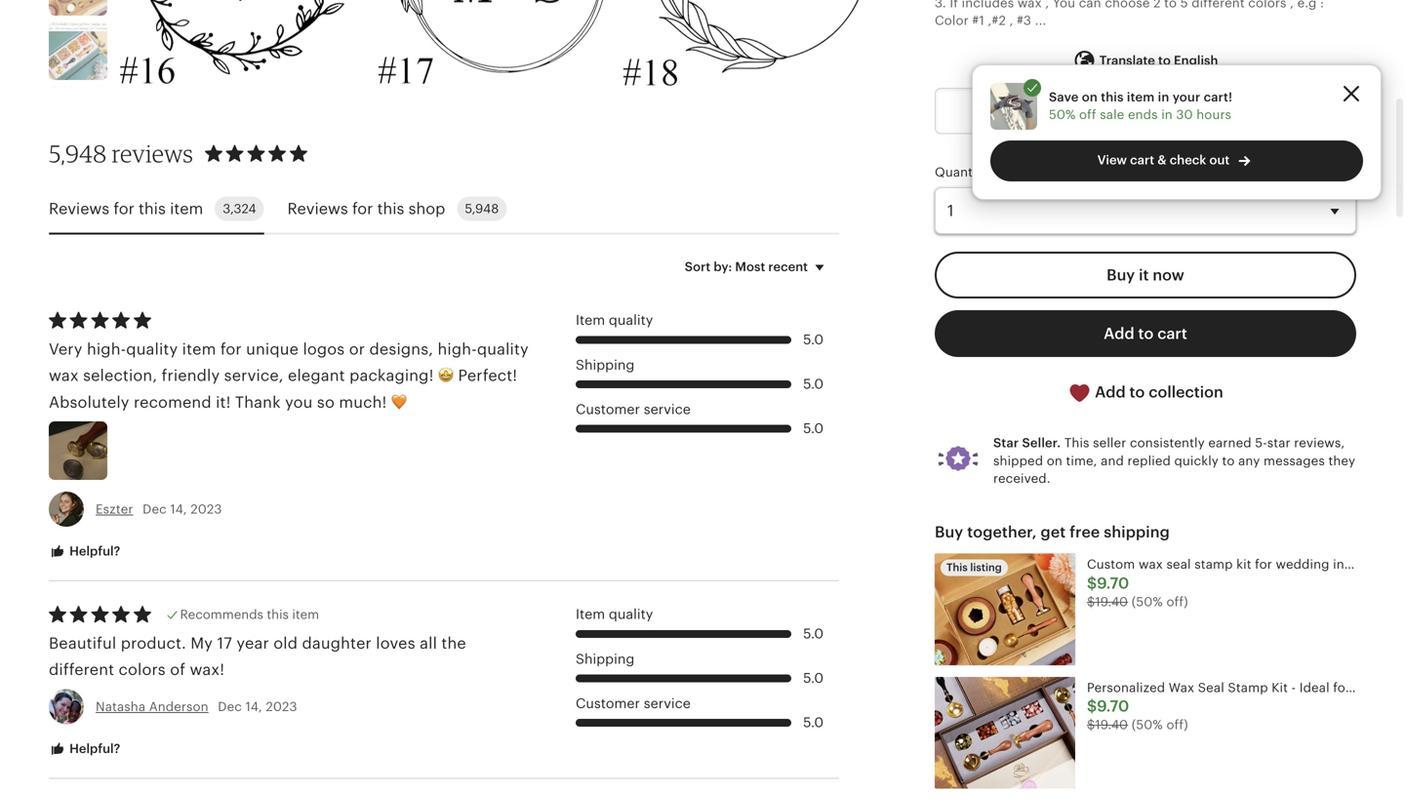 Task type: locate. For each thing, give the bounding box(es) containing it.
on up off
[[1082, 90, 1098, 104]]

1 vertical spatial service
[[644, 696, 691, 712]]

this for save on this item in your cart! 50% off sale ends in 30 hours
[[1101, 90, 1124, 104]]

this for listing
[[947, 562, 968, 574]]

wax down very on the top left of page
[[49, 367, 79, 385]]

2 item from the top
[[576, 607, 605, 623]]

50%
[[1049, 107, 1076, 122]]

2 off) from the top
[[1167, 718, 1189, 733]]

14, right eszter link
[[170, 502, 187, 517]]

collection
[[1149, 383, 1224, 401]]

2 (50% from the top
[[1132, 718, 1164, 733]]

to left english
[[1159, 53, 1171, 68]]

1 vertical spatial this
[[947, 562, 968, 574]]

0 vertical spatial item
[[576, 313, 605, 328]]

0 horizontal spatial 14,
[[170, 502, 187, 517]]

2023 right eszter link
[[191, 502, 222, 517]]

0 vertical spatial colors
[[1249, 0, 1287, 10]]

1 item quality from the top
[[576, 313, 653, 328]]

2023 down beautiful product. my 17 year old daughter loves all the different colors of wax!
[[266, 700, 297, 714]]

$ 9.70 $ 19.40 (50% off)
[[1088, 575, 1189, 610], [1088, 698, 1189, 733]]

buy for buy it now
[[1107, 266, 1136, 284]]

1 vertical spatial wax
[[49, 367, 79, 385]]

loves
[[376, 635, 416, 653]]

0 vertical spatial service
[[644, 402, 691, 417]]

reviews down 5,948 reviews
[[49, 200, 110, 218]]

add up seller
[[1095, 383, 1126, 401]]

1 horizontal spatial buy
[[1107, 266, 1136, 284]]

1 horizontal spatial 14,
[[246, 700, 262, 714]]

this for reviews for this shop
[[377, 200, 405, 218]]

1 horizontal spatial high-
[[438, 341, 477, 358]]

on inside this seller consistently earned 5-star reviews, shipped on time, and replied quickly to any messages they received.
[[1047, 454, 1063, 468]]

, left the e.g
[[1291, 0, 1295, 10]]

1 horizontal spatial colors
[[1249, 0, 1287, 10]]

9.70
[[1098, 575, 1130, 592], [1098, 698, 1130, 716]]

0 horizontal spatial 5,948
[[49, 139, 107, 168]]

buy inside button
[[1107, 266, 1136, 284]]

1 helpful? from the top
[[66, 544, 120, 559]]

shop
[[409, 200, 445, 218]]

0 horizontal spatial cart
[[1131, 153, 1155, 167]]

5,948 reviews
[[49, 139, 193, 168]]

, left 'you' on the top of page
[[1046, 0, 1050, 10]]

3. if includes wax , you can choose 2 to 5 different colors , e.g : color #1 ,#2 , #3 ...
[[935, 0, 1325, 28]]

1 vertical spatial (50%
[[1132, 718, 1164, 733]]

item for very high-quality item for unique logos or designs, high-quality wax selection, friendly service, elegant packaging! 🤩 perfect! absolutely recomend it!  thank you so much! 🧡
[[576, 313, 605, 328]]

1 vertical spatial helpful?
[[66, 742, 120, 757]]

1 vertical spatial 14,
[[246, 700, 262, 714]]

item for high-
[[182, 341, 216, 358]]

$
[[1088, 575, 1098, 592], [1088, 595, 1096, 610], [1088, 698, 1098, 716], [1088, 718, 1096, 733]]

4 $ from the top
[[1088, 718, 1096, 733]]

1 reviews from the left
[[49, 200, 110, 218]]

1 horizontal spatial this
[[1065, 436, 1090, 451]]

5,948 up reviews for this item
[[49, 139, 107, 168]]

1 service from the top
[[644, 402, 691, 417]]

3,324
[[223, 202, 256, 216]]

1 horizontal spatial on
[[1082, 90, 1098, 104]]

custom wax seal stamp kit for wedding invitation , custom wax stamp kit for gift , wax seal kit , initial wax seal stamp custom for gift image
[[935, 554, 1076, 666]]

2 item quality from the top
[[576, 607, 653, 623]]

beautiful
[[49, 635, 116, 653]]

item inside very high-quality item for unique logos or designs, high-quality wax selection, friendly service, elegant packaging! 🤩 perfect! absolutely recomend it!  thank you so much! 🧡
[[182, 341, 216, 358]]

item
[[1127, 90, 1155, 104], [170, 200, 203, 218], [182, 341, 216, 358], [292, 608, 319, 623]]

1 horizontal spatial different
[[1192, 0, 1245, 10]]

helpful? down natasha
[[66, 742, 120, 757]]

0 vertical spatial on
[[1082, 90, 1098, 104]]

5,948 inside tab list
[[465, 202, 499, 216]]

1 horizontal spatial 5,948
[[465, 202, 499, 216]]

for for item
[[114, 200, 135, 218]]

this
[[1101, 90, 1124, 104], [139, 200, 166, 218], [377, 200, 405, 218], [267, 608, 289, 623]]

e.g
[[1298, 0, 1317, 10]]

0 horizontal spatial for
[[114, 200, 135, 218]]

to down buy it now button
[[1139, 325, 1154, 342]]

1 $ from the top
[[1088, 575, 1098, 592]]

0 horizontal spatial wax
[[49, 367, 79, 385]]

this seller consistently earned 5-star reviews, shipped on time, and replied quickly to any messages they received.
[[994, 436, 1356, 486]]

0 vertical spatial this
[[1065, 436, 1090, 451]]

0 horizontal spatial this
[[947, 562, 968, 574]]

my
[[191, 635, 213, 653]]

anderson
[[149, 700, 209, 714]]

&
[[1158, 153, 1167, 167]]

14, down beautiful product. my 17 year old daughter loves all the different colors of wax!
[[246, 700, 262, 714]]

for down 5,948 reviews
[[114, 200, 135, 218]]

this down "reviews"
[[139, 200, 166, 218]]

this inside save on this item in your cart! 50% off sale ends in 30 hours
[[1101, 90, 1124, 104]]

1 vertical spatial colors
[[119, 662, 166, 679]]

if
[[950, 0, 959, 10]]

0 horizontal spatial ,
[[1010, 13, 1014, 28]]

1 vertical spatial $ 9.70 $ 19.40 (50% off)
[[1088, 698, 1189, 733]]

this left shop
[[377, 200, 405, 218]]

add down buy it now
[[1104, 325, 1135, 342]]

add to collection button
[[935, 369, 1357, 417]]

now
[[1153, 266, 1185, 284]]

2023
[[191, 502, 222, 517], [266, 700, 297, 714]]

0 vertical spatial helpful? button
[[34, 534, 135, 570]]

2 customer service from the top
[[576, 696, 691, 712]]

1 vertical spatial cart
[[1158, 325, 1188, 342]]

30
[[1177, 107, 1194, 122]]

reviews
[[112, 139, 193, 168]]

1 vertical spatial on
[[1047, 454, 1063, 468]]

helpful? button down natasha
[[34, 732, 135, 768]]

5 5.0 from the top
[[804, 671, 824, 686]]

item
[[576, 313, 605, 328], [576, 607, 605, 623]]

2 customer from the top
[[576, 696, 640, 712]]

packaging!
[[350, 367, 434, 385]]

0 vertical spatial dec
[[143, 502, 167, 517]]

to inside the 3. if includes wax , you can choose 2 to 5 different colors , e.g : color #1 ,#2 , #3 ...
[[1165, 0, 1178, 10]]

dec
[[143, 502, 167, 517], [218, 700, 242, 714]]

for left shop
[[352, 200, 373, 218]]

🧡
[[391, 394, 407, 411]]

this up time,
[[1065, 436, 1090, 451]]

3 $ from the top
[[1088, 698, 1098, 716]]

0 vertical spatial wax
[[1018, 0, 1042, 10]]

helpful? for 1st the helpful? button from the bottom
[[66, 742, 120, 757]]

1 vertical spatial customer
[[576, 696, 640, 712]]

1 vertical spatial 19.40
[[1096, 718, 1129, 733]]

1 vertical spatial item quality
[[576, 607, 653, 623]]

5,948 right shop
[[465, 202, 499, 216]]

item quality
[[576, 313, 653, 328], [576, 607, 653, 623]]

1 horizontal spatial reviews
[[288, 200, 348, 218]]

this up old
[[267, 608, 289, 623]]

on down seller.
[[1047, 454, 1063, 468]]

high- up 🤩
[[438, 341, 477, 358]]

0 horizontal spatial reviews
[[49, 200, 110, 218]]

they
[[1329, 454, 1356, 468]]

this left listing at the right bottom
[[947, 562, 968, 574]]

replied
[[1128, 454, 1171, 468]]

1 vertical spatial add
[[1095, 383, 1126, 401]]

0 vertical spatial shipping
[[576, 357, 635, 373]]

2 reviews from the left
[[288, 200, 348, 218]]

, left the #3
[[1010, 13, 1014, 28]]

dec down wax!
[[218, 700, 242, 714]]

on
[[1082, 90, 1098, 104], [1047, 454, 1063, 468]]

0 vertical spatial off)
[[1167, 595, 1189, 610]]

buy
[[1107, 266, 1136, 284], [935, 524, 964, 541]]

1 vertical spatial off)
[[1167, 718, 1189, 733]]

to down earned
[[1223, 454, 1236, 468]]

2 horizontal spatial for
[[352, 200, 373, 218]]

1 vertical spatial buy
[[935, 524, 964, 541]]

0 horizontal spatial on
[[1047, 454, 1063, 468]]

eszter added a photo of their purchase image
[[49, 422, 107, 480]]

0 vertical spatial add
[[1104, 325, 1135, 342]]

1 item from the top
[[576, 313, 605, 328]]

0 horizontal spatial high-
[[87, 341, 126, 358]]

cart!
[[1204, 90, 1233, 104]]

1 customer from the top
[[576, 402, 640, 417]]

natasha
[[96, 700, 146, 714]]

add
[[1104, 325, 1135, 342], [1095, 383, 1126, 401]]

1 vertical spatial item
[[576, 607, 605, 623]]

selection,
[[83, 367, 157, 385]]

star seller.
[[994, 436, 1061, 451]]

1 vertical spatial customer service
[[576, 696, 691, 712]]

0 vertical spatial 19.40
[[1096, 595, 1129, 610]]

buy up the this listing
[[935, 524, 964, 541]]

1 vertical spatial 9.70
[[1098, 698, 1130, 716]]

different down the beautiful
[[49, 662, 114, 679]]

1 vertical spatial shipping
[[576, 651, 635, 667]]

item up friendly
[[182, 341, 216, 358]]

0 vertical spatial 5,948
[[49, 139, 107, 168]]

17
[[217, 635, 232, 653]]

off)
[[1167, 595, 1189, 610], [1167, 718, 1189, 733]]

0 horizontal spatial different
[[49, 662, 114, 679]]

get
[[1041, 524, 1066, 541]]

view cart & check out link
[[991, 141, 1364, 182]]

2 service from the top
[[644, 696, 691, 712]]

0 vertical spatial (50%
[[1132, 595, 1164, 610]]

absolutely
[[49, 394, 129, 411]]

different right 5
[[1192, 0, 1245, 10]]

0 vertical spatial different
[[1192, 0, 1245, 10]]

item left 3,324 on the top
[[170, 200, 203, 218]]

1 customer service from the top
[[576, 402, 691, 417]]

quality
[[609, 313, 653, 328], [126, 341, 178, 358], [477, 341, 529, 358], [609, 607, 653, 623]]

tab list
[[49, 185, 840, 235]]

0 vertical spatial $ 9.70 $ 19.40 (50% off)
[[1088, 575, 1189, 610]]

service for beautiful product. my 17 year old daughter loves all the different colors of wax!
[[644, 696, 691, 712]]

item up ends
[[1127, 90, 1155, 104]]

high-
[[87, 341, 126, 358], [438, 341, 477, 358]]

1 19.40 from the top
[[1096, 595, 1129, 610]]

in
[[1158, 90, 1170, 104], [1162, 107, 1173, 122]]

to for collection
[[1130, 383, 1145, 401]]

this inside this seller consistently earned 5-star reviews, shipped on time, and replied quickly to any messages they received.
[[1065, 436, 1090, 451]]

5.0
[[804, 332, 824, 348], [804, 376, 824, 392], [804, 421, 824, 437], [804, 626, 824, 642], [804, 671, 824, 686], [804, 715, 824, 731]]

this for seller
[[1065, 436, 1090, 451]]

0 vertical spatial buy
[[1107, 266, 1136, 284]]

buy left "it"
[[1107, 266, 1136, 284]]

item inside tab list
[[170, 200, 203, 218]]

for up service,
[[221, 341, 242, 358]]

0 vertical spatial helpful?
[[66, 544, 120, 559]]

2 9.70 from the top
[[1098, 698, 1130, 716]]

0 vertical spatial item quality
[[576, 313, 653, 328]]

customer service for very high-quality item for unique logos or designs, high-quality wax selection, friendly service, elegant packaging! 🤩 perfect! absolutely recomend it!  thank you so much! 🧡
[[576, 402, 691, 417]]

shipping for beautiful product. my 17 year old daughter loves all the different colors of wax!
[[576, 651, 635, 667]]

2 $ 9.70 $ 19.40 (50% off) from the top
[[1088, 698, 1189, 733]]

helpful? down eszter
[[66, 544, 120, 559]]

0 horizontal spatial dec
[[143, 502, 167, 517]]

cart down now
[[1158, 325, 1188, 342]]

reviews right 3,324 on the top
[[288, 200, 348, 218]]

5,948 for 5,948 reviews
[[49, 139, 107, 168]]

translate to english
[[1097, 53, 1219, 68]]

it!
[[216, 394, 231, 411]]

buy together, get free shipping
[[935, 524, 1170, 541]]

service
[[644, 402, 691, 417], [644, 696, 691, 712]]

0 vertical spatial customer service
[[576, 402, 691, 417]]

you
[[285, 394, 313, 411]]

wax up the #3
[[1018, 0, 1042, 10]]

to for cart
[[1139, 325, 1154, 342]]

0 vertical spatial in
[[1158, 90, 1170, 104]]

1 horizontal spatial cart
[[1158, 325, 1188, 342]]

item inside save on this item in your cart! 50% off sale ends in 30 hours
[[1127, 90, 1155, 104]]

2 high- from the left
[[438, 341, 477, 358]]

1 vertical spatial dec
[[218, 700, 242, 714]]

1 horizontal spatial for
[[221, 341, 242, 358]]

1 horizontal spatial 2023
[[266, 700, 297, 714]]

0 vertical spatial 9.70
[[1098, 575, 1130, 592]]

0 horizontal spatial colors
[[119, 662, 166, 679]]

1 shipping from the top
[[576, 357, 635, 373]]

custom wax seal stamp kit for wedding invitation custom wax image 8 image
[[49, 22, 107, 80]]

in left 30
[[1162, 107, 1173, 122]]

5,948
[[49, 139, 107, 168], [465, 202, 499, 216]]

helpful?
[[66, 544, 120, 559], [66, 742, 120, 757]]

1 vertical spatial 5,948
[[465, 202, 499, 216]]

time,
[[1067, 454, 1098, 468]]

19.40
[[1096, 595, 1129, 610], [1096, 718, 1129, 733]]

reviews
[[49, 200, 110, 218], [288, 200, 348, 218]]

this up sale
[[1101, 90, 1124, 104]]

0 horizontal spatial buy
[[935, 524, 964, 541]]

logos
[[303, 341, 345, 358]]

,#2
[[988, 13, 1007, 28]]

for for shop
[[352, 200, 373, 218]]

to right 2 at the top right
[[1165, 0, 1178, 10]]

on inside save on this item in your cart! 50% off sale ends in 30 hours
[[1082, 90, 1098, 104]]

helpful? button down eszter
[[34, 534, 135, 570]]

Add your personalization text field
[[935, 88, 1357, 134]]

cart left &
[[1131, 153, 1155, 167]]

so
[[317, 394, 335, 411]]

in left your
[[1158, 90, 1170, 104]]

to left collection
[[1130, 383, 1145, 401]]

1 helpful? button from the top
[[34, 534, 135, 570]]

service,
[[224, 367, 284, 385]]

this
[[1065, 436, 1090, 451], [947, 562, 968, 574]]

colors down product.
[[119, 662, 166, 679]]

high- up selection,
[[87, 341, 126, 358]]

colors left the e.g
[[1249, 0, 1287, 10]]

customer for very high-quality item for unique logos or designs, high-quality wax selection, friendly service, elegant packaging! 🤩 perfect! absolutely recomend it!  thank you so much! 🧡
[[576, 402, 640, 417]]

1 horizontal spatial wax
[[1018, 0, 1042, 10]]

this listing
[[947, 562, 1002, 574]]

item quality for very high-quality item for unique logos or designs, high-quality wax selection, friendly service, elegant packaging! 🤩 perfect! absolutely recomend it!  thank you so much! 🧡
[[576, 313, 653, 328]]

for inside very high-quality item for unique logos or designs, high-quality wax selection, friendly service, elegant packaging! 🤩 perfect! absolutely recomend it!  thank you so much! 🧡
[[221, 341, 242, 358]]

1 vertical spatial different
[[49, 662, 114, 679]]

0 vertical spatial customer
[[576, 402, 640, 417]]

perfect!
[[458, 367, 518, 385]]

0 horizontal spatial 2023
[[191, 502, 222, 517]]

2 helpful? from the top
[[66, 742, 120, 757]]

to
[[1165, 0, 1178, 10], [1159, 53, 1171, 68], [1139, 325, 1154, 342], [1130, 383, 1145, 401], [1223, 454, 1236, 468]]

eszter
[[96, 502, 133, 517]]

2 shipping from the top
[[576, 651, 635, 667]]

1 vertical spatial helpful? button
[[34, 732, 135, 768]]

dec right eszter
[[143, 502, 167, 517]]



Task type: describe. For each thing, give the bounding box(es) containing it.
2 5.0 from the top
[[804, 376, 824, 392]]

different inside the 3. if includes wax , you can choose 2 to 5 different colors , e.g : color #1 ,#2 , #3 ...
[[1192, 0, 1245, 10]]

very high-quality item for unique logos or designs, high-quality wax selection, friendly service, elegant packaging! 🤩 perfect! absolutely recomend it!  thank you so much! 🧡
[[49, 341, 529, 411]]

most
[[736, 260, 766, 274]]

star
[[994, 436, 1019, 451]]

quickly
[[1175, 454, 1219, 468]]

#3
[[1017, 13, 1032, 28]]

wax!
[[190, 662, 225, 679]]

1 $ 9.70 $ 19.40 (50% off) from the top
[[1088, 575, 1189, 610]]

product.
[[121, 635, 186, 653]]

add for add to cart
[[1104, 325, 1135, 342]]

1 horizontal spatial dec
[[218, 700, 242, 714]]

2 helpful? button from the top
[[34, 732, 135, 768]]

you
[[1053, 0, 1076, 10]]

service for very high-quality item for unique logos or designs, high-quality wax selection, friendly service, elegant packaging! 🤩 perfect! absolutely recomend it!  thank you so much! 🧡
[[644, 402, 691, 417]]

colors inside the 3. if includes wax , you can choose 2 to 5 different colors , e.g : color #1 ,#2 , #3 ...
[[1249, 0, 1287, 10]]

thank
[[235, 394, 281, 411]]

2 $ from the top
[[1088, 595, 1096, 610]]

reviews for reviews for this item
[[49, 200, 110, 218]]

1 horizontal spatial ,
[[1046, 0, 1050, 10]]

by:
[[714, 260, 732, 274]]

2 horizontal spatial ,
[[1291, 0, 1295, 10]]

buy it now
[[1107, 266, 1185, 284]]

item up old
[[292, 608, 319, 623]]

very
[[49, 341, 83, 358]]

free
[[1070, 524, 1101, 541]]

or
[[349, 341, 365, 358]]

any
[[1239, 454, 1261, 468]]

off
[[1080, 107, 1097, 122]]

daughter
[[302, 635, 372, 653]]

reviews for this item
[[49, 200, 203, 218]]

to for english
[[1159, 53, 1171, 68]]

translate to english button
[[1065, 41, 1228, 82]]

of
[[170, 662, 186, 679]]

add for add to collection
[[1095, 383, 1126, 401]]

recent
[[769, 260, 808, 274]]

natasha anderson link
[[96, 700, 209, 714]]

recommends
[[180, 608, 264, 623]]

shipped
[[994, 454, 1044, 468]]

seller
[[1094, 436, 1127, 451]]

item quality for beautiful product. my 17 year old daughter loves all the different colors of wax!
[[576, 607, 653, 623]]

add to cart button
[[935, 310, 1357, 357]]

0 vertical spatial cart
[[1131, 153, 1155, 167]]

#1
[[973, 13, 985, 28]]

friendly
[[162, 367, 220, 385]]

recommends this item
[[180, 608, 319, 623]]

add to cart
[[1104, 325, 1188, 342]]

1 vertical spatial in
[[1162, 107, 1173, 122]]

tab list containing reviews for this item
[[49, 185, 840, 235]]

and
[[1101, 454, 1125, 468]]

5,948 for 5,948
[[465, 202, 499, 216]]

personalized wax seal stamp kit - ideal for wedding invitations, gifts, and special occasions, with initial wax seal image
[[935, 678, 1076, 789]]

helpful? for 2nd the helpful? button from the bottom of the page
[[66, 544, 120, 559]]

4 5.0 from the top
[[804, 626, 824, 642]]

1 vertical spatial 2023
[[266, 700, 297, 714]]

natasha anderson dec 14, 2023
[[96, 700, 297, 714]]

5-
[[1256, 436, 1268, 451]]

1 off) from the top
[[1167, 595, 1189, 610]]

customer service for beautiful product. my 17 year old daughter loves all the different colors of wax!
[[576, 696, 691, 712]]

customer for beautiful product. my 17 year old daughter loves all the different colors of wax!
[[576, 696, 640, 712]]

3 5.0 from the top
[[804, 421, 824, 437]]

item for on
[[1127, 90, 1155, 104]]

...
[[1035, 13, 1047, 28]]

can
[[1079, 0, 1102, 10]]

buy for buy together, get free shipping
[[935, 524, 964, 541]]

colors inside beautiful product. my 17 year old daughter loves all the different colors of wax!
[[119, 662, 166, 679]]

consistently
[[1130, 436, 1205, 451]]

3.
[[935, 0, 947, 10]]

quantity
[[935, 165, 989, 180]]

seller.
[[1023, 436, 1061, 451]]

recomend
[[134, 394, 212, 411]]

view cart & check out
[[1098, 153, 1230, 167]]

eszter link
[[96, 502, 133, 517]]

eszter dec 14, 2023
[[96, 502, 222, 517]]

0 vertical spatial 2023
[[191, 502, 222, 517]]

256
[[1334, 136, 1357, 150]]

item for beautiful product. my 17 year old daughter loves all the different colors of wax!
[[576, 607, 605, 623]]

1 5.0 from the top
[[804, 332, 824, 348]]

2
[[1154, 0, 1161, 10]]

elegant
[[288, 367, 345, 385]]

unique
[[246, 341, 299, 358]]

star
[[1268, 436, 1291, 451]]

sort
[[685, 260, 711, 274]]

reviews for reviews for this shop
[[288, 200, 348, 218]]

wax inside the 3. if includes wax , you can choose 2 to 5 different colors , e.g : color #1 ,#2 , #3 ...
[[1018, 0, 1042, 10]]

different inside beautiful product. my 17 year old daughter loves all the different colors of wax!
[[49, 662, 114, 679]]

shipping
[[1104, 524, 1170, 541]]

cart inside button
[[1158, 325, 1188, 342]]

0 vertical spatial 14,
[[170, 502, 187, 517]]

wax inside very high-quality item for unique logos or designs, high-quality wax selection, friendly service, elegant packaging! 🤩 perfect! absolutely recomend it!  thank you so much! 🧡
[[49, 367, 79, 385]]

translate
[[1100, 53, 1156, 68]]

received.
[[994, 472, 1051, 486]]

old
[[274, 635, 298, 653]]

to inside this seller consistently earned 5-star reviews, shipped on time, and replied quickly to any messages they received.
[[1223, 454, 1236, 468]]

shipping for very high-quality item for unique logos or designs, high-quality wax selection, friendly service, elegant packaging! 🤩 perfect! absolutely recomend it!  thank you so much! 🧡
[[576, 357, 635, 373]]

check
[[1170, 153, 1207, 167]]

5
[[1181, 0, 1189, 10]]

1 high- from the left
[[87, 341, 126, 358]]

sort by: most recent
[[685, 260, 808, 274]]

6 5.0 from the top
[[804, 715, 824, 731]]

item for for
[[170, 200, 203, 218]]

2 19.40 from the top
[[1096, 718, 1129, 733]]

hours
[[1197, 107, 1232, 122]]

ends
[[1129, 107, 1158, 122]]

1 (50% from the top
[[1132, 595, 1164, 610]]

the
[[442, 635, 466, 653]]

much!
[[339, 394, 387, 411]]

designs,
[[370, 341, 434, 358]]

save on this item in your cart! 50% off sale ends in 30 hours
[[1049, 90, 1233, 122]]

add to collection
[[1092, 383, 1224, 401]]

your
[[1173, 90, 1201, 104]]

this for reviews for this item
[[139, 200, 166, 218]]

1 9.70 from the top
[[1098, 575, 1130, 592]]

sale
[[1101, 107, 1125, 122]]

year
[[237, 635, 269, 653]]

includes
[[962, 0, 1015, 10]]

choose
[[1105, 0, 1151, 10]]

:
[[1321, 0, 1325, 10]]

all
[[420, 635, 437, 653]]

sort by: most recent button
[[670, 247, 846, 288]]

earned
[[1209, 436, 1252, 451]]



Task type: vqa. For each thing, say whether or not it's contained in the screenshot.
the top HELPFUL? button
yes



